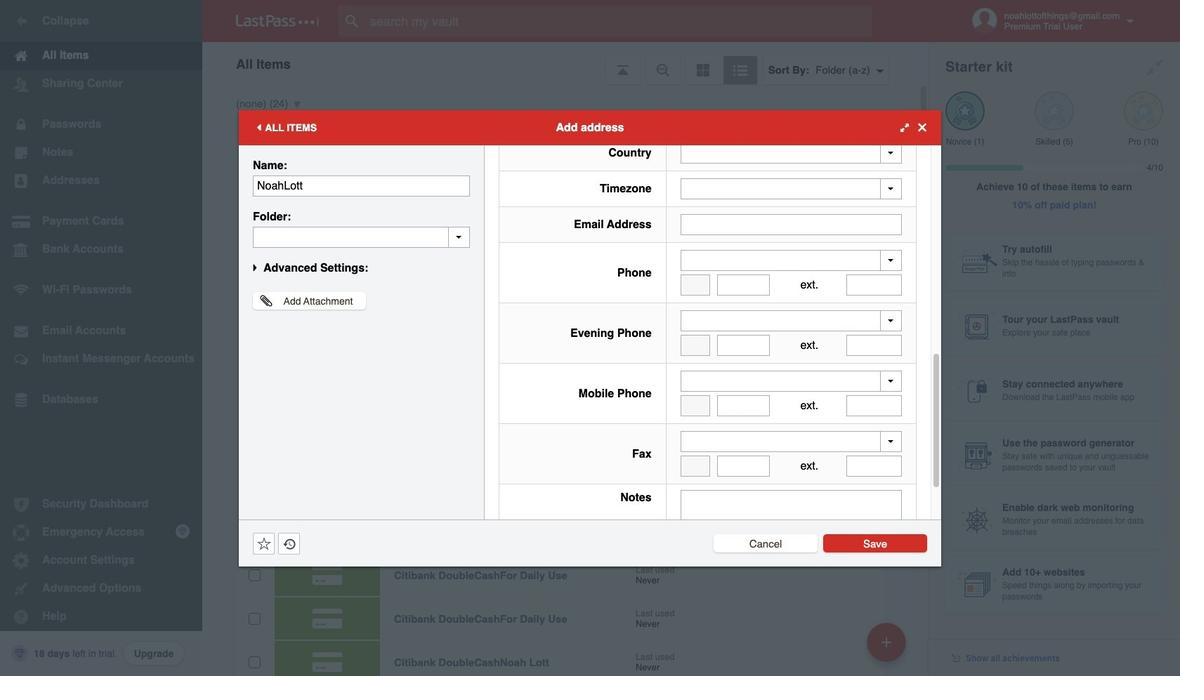 Task type: describe. For each thing, give the bounding box(es) containing it.
search my vault text field
[[339, 6, 900, 37]]

lastpass image
[[236, 15, 319, 27]]



Task type: locate. For each thing, give the bounding box(es) containing it.
main navigation navigation
[[0, 0, 202, 677]]

vault options navigation
[[202, 42, 929, 84]]

dialog
[[239, 0, 941, 587]]

Search search field
[[339, 6, 900, 37]]

None text field
[[253, 175, 470, 196], [253, 227, 470, 248], [681, 275, 710, 296], [847, 275, 902, 296], [681, 335, 710, 356], [681, 396, 710, 417], [847, 396, 902, 417], [681, 456, 710, 477], [847, 456, 902, 477], [253, 175, 470, 196], [253, 227, 470, 248], [681, 275, 710, 296], [847, 275, 902, 296], [681, 335, 710, 356], [681, 396, 710, 417], [847, 396, 902, 417], [681, 456, 710, 477], [847, 456, 902, 477]]

new item navigation
[[862, 619, 915, 677]]

None text field
[[681, 214, 902, 235], [717, 275, 770, 296], [717, 335, 770, 356], [847, 335, 902, 356], [717, 396, 770, 417], [717, 456, 770, 477], [681, 490, 902, 578], [681, 214, 902, 235], [717, 275, 770, 296], [717, 335, 770, 356], [847, 335, 902, 356], [717, 396, 770, 417], [717, 456, 770, 477], [681, 490, 902, 578]]

new item image
[[882, 638, 892, 647]]



